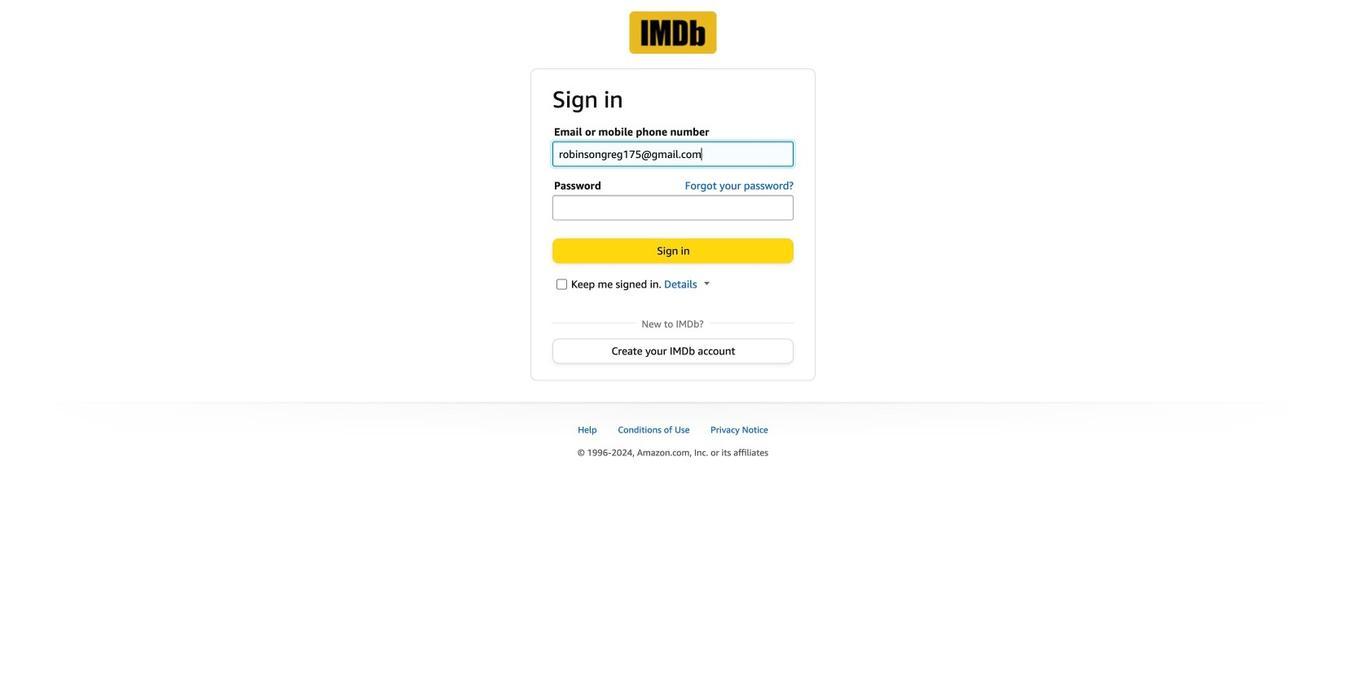 Task type: vqa. For each thing, say whether or not it's contained in the screenshot.
Butler
no



Task type: describe. For each thing, give the bounding box(es) containing it.
popover image
[[704, 282, 710, 286]]



Task type: locate. For each thing, give the bounding box(es) containing it.
None checkbox
[[557, 279, 567, 290]]

None email field
[[552, 141, 794, 167]]

None submit
[[553, 239, 793, 263]]

imdb.com logo image
[[629, 11, 717, 54]]

None password field
[[552, 195, 794, 220]]



